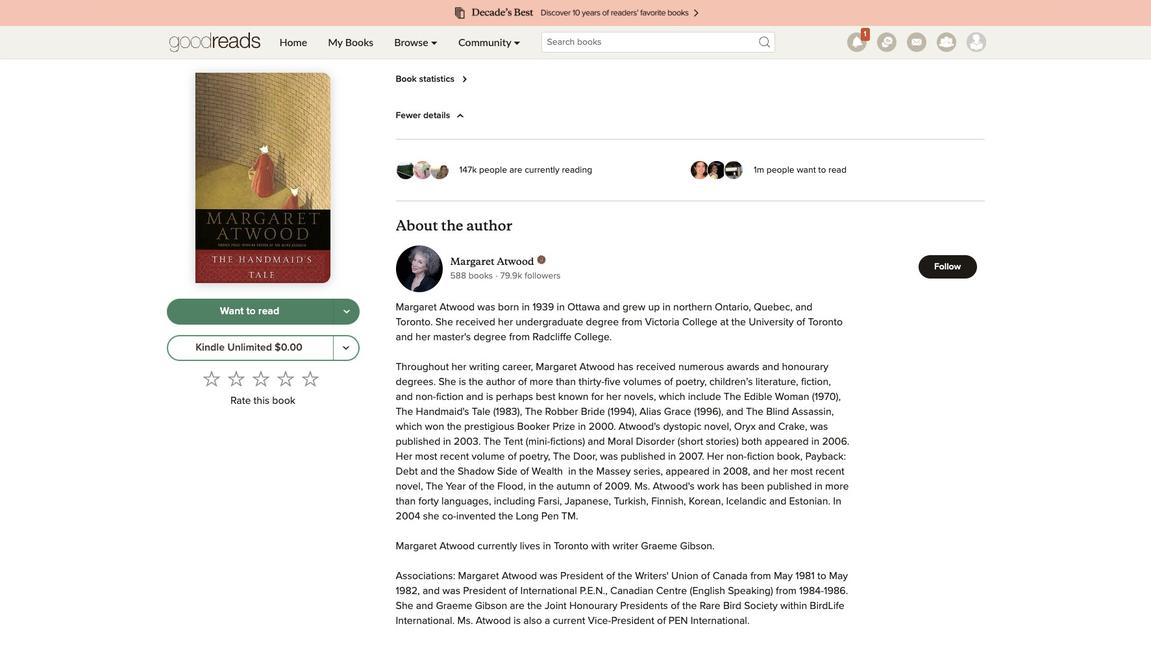 Task type: describe. For each thing, give the bounding box(es) containing it.
1984-
[[799, 586, 824, 596]]

of right side
[[520, 466, 529, 477]]

0 vertical spatial are
[[510, 165, 522, 174]]

in right ­
[[568, 466, 576, 477]]

the down shadow
[[480, 481, 495, 492]]

her down book,
[[773, 466, 788, 477]]

writers'
[[635, 571, 669, 581]]

$0.00
[[275, 342, 303, 353]]

people for 147k
[[479, 165, 507, 174]]

of down tent
[[508, 451, 517, 462]]

this
[[254, 395, 270, 406]]

ontario,
[[715, 302, 751, 312]]

book
[[396, 75, 417, 84]]

1 horizontal spatial most
[[791, 466, 813, 477]]

▾ for browse ▾
[[431, 36, 438, 48]]

perhaps
[[496, 392, 533, 402]]

book
[[272, 395, 295, 406]]

was up international
[[540, 571, 558, 581]]

2008,
[[723, 466, 750, 477]]

book statistics link
[[396, 71, 473, 87]]

the up forty
[[426, 481, 443, 492]]

received inside 'throughout her writing career, margaret atwood has received numerous awards and honourary degrees. she is the author of more than thirty-five volumes of poetry, children's literature, fiction, and non-fiction and is perhaps best known for her novels, which include the edible woman (1970), the handmaid's tale (1983), the robber bride (1994), alias grace (1996), and the blind assassin, which won the prestigious booker prize in 2000. atwood's dystopic novel, oryx and crake, was published in 2003. the tent (mini-fictions) and moral disorder (short stories) both appeared in 2006. her most recent volume of poetry, the door, was published in 2007. her non-fiction book, payback: debt and the shadow side of wealth ­ in the massey series, appeared in 2008, and her most recent novel, the year of the flood, in the autumn of 2009. ms. atwood's work has been published in more than forty languages, including farsi, japanese, turkish, finnish, korean, icelandic and estonian. in 2004 she co-invented the long pen tm.'
[[636, 362, 676, 372]]

the up year
[[440, 466, 455, 477]]

0 vertical spatial most
[[415, 451, 437, 462]]

2004
[[396, 511, 420, 522]]

of left international
[[509, 586, 518, 596]]

1 horizontal spatial read
[[829, 165, 847, 174]]

the down prestigious
[[484, 436, 501, 447]]

pen
[[669, 616, 688, 626]]

in right born
[[522, 302, 530, 312]]

literature,
[[756, 377, 799, 387]]

2 vertical spatial president
[[611, 616, 654, 626]]

volumes
[[623, 377, 662, 387]]

her left writing
[[452, 362, 467, 372]]

1 horizontal spatial which
[[659, 392, 685, 402]]

1 horizontal spatial appeared
[[765, 436, 809, 447]]

the down door,
[[579, 466, 594, 477]]

want
[[797, 165, 816, 174]]

atwood inside margaret atwood was born in 1939 in ottawa and grew up in northern ontario, quebec, and toronto. she received her undergraduate degree from victoria college at the university of toronto and her master's degree from radcliffe college.
[[440, 302, 475, 312]]

including
[[494, 496, 535, 507]]

up
[[648, 302, 660, 312]]

most popular books of the past decade image
[[103, 0, 1048, 26]]

1 vertical spatial than
[[396, 496, 416, 507]]

are inside associations: margaret atwood was president of the writers' union of canada from may 1981 to may 1982, and was president of international p.e.n., canadian centre (english speaking) from 1984-1986. she and graeme gibson are the joint honourary presidents of the rare bird society within birdlife international. ms. atwood is also a current vice-president of pen international.
[[510, 601, 525, 611]]

undergraduate
[[516, 317, 583, 327]]

pen
[[541, 511, 559, 522]]

1 vertical spatial toronto
[[554, 541, 589, 551]]

co-
[[442, 511, 456, 522]]

victoria
[[645, 317, 680, 327]]

her down born
[[498, 317, 513, 327]]

canadian
[[610, 586, 654, 596]]

work
[[697, 481, 720, 492]]

0 horizontal spatial president
[[463, 586, 506, 596]]

woman
[[775, 392, 809, 402]]

1 her from the left
[[396, 451, 412, 462]]

1982,
[[396, 586, 420, 596]]

in up estonian. at the right of page
[[815, 481, 823, 492]]

0 vertical spatial recent
[[440, 451, 469, 462]]

of up the pen
[[671, 601, 680, 611]]

and up been
[[753, 466, 770, 477]]

from up speaking)
[[751, 571, 771, 581]]

all
[[421, 15, 430, 24]]

thirty-
[[579, 377, 605, 387]]

and up oryx
[[726, 407, 743, 417]]

gibson
[[475, 601, 507, 611]]

toronto.
[[396, 317, 433, 327]]

1 vertical spatial appeared
[[666, 466, 710, 477]]

rate 5 out of 5 image
[[302, 370, 319, 387]]

degrees.
[[396, 377, 436, 387]]

the up canadian at the right
[[618, 571, 632, 581]]

(1996),
[[694, 407, 724, 417]]

goodreads author image
[[537, 255, 546, 264]]

atwood up 79.9k
[[497, 255, 534, 267]]

1 horizontal spatial novel,
[[704, 422, 732, 432]]

moral
[[608, 436, 633, 447]]

and up tale
[[466, 392, 483, 402]]

(1994),
[[608, 407, 637, 417]]

invented
[[456, 511, 496, 522]]

include
[[688, 392, 721, 402]]

the down degrees.
[[396, 407, 413, 417]]

radcliffe
[[533, 332, 572, 342]]

community ▾
[[458, 36, 520, 48]]

1 horizontal spatial fiction
[[747, 451, 774, 462]]

details
[[423, 111, 450, 120]]

dystopic
[[663, 422, 702, 432]]

and right icelandic
[[769, 496, 787, 507]]

born
[[498, 302, 519, 312]]

booker
[[517, 422, 550, 432]]

kindle unlimited $0.00 link
[[167, 335, 333, 361]]

my
[[328, 36, 343, 48]]

and down toronto.
[[396, 332, 413, 342]]

margaret inside 'throughout her writing career, margaret atwood has received numerous awards and honourary degrees. she is the author of more than thirty-five volumes of poetry, children's literature, fiction, and non-fiction and is perhaps best known for her novels, which include the edible woman (1970), the handmaid's tale (1983), the robber bride (1994), alias grace (1996), and the blind assassin, which won the prestigious booker prize in 2000. atwood's dystopic novel, oryx and crake, was published in 2003. the tent (mini-fictions) and moral disorder (short stories) both appeared in 2006. her most recent volume of poetry, the door, was published in 2007. her non-fiction book, payback: debt and the shadow side of wealth ­ in the massey series, appeared in 2008, and her most recent novel, the year of the flood, in the autumn of 2009. ms. atwood's work has been published in more than forty languages, including farsi, japanese, turkish, finnish, korean, icelandic and estonian. in 2004 she co-invented the long pen tm.'
[[536, 362, 577, 372]]

rate 4 out of 5 image
[[277, 370, 294, 387]]

forty
[[418, 496, 439, 507]]

alias
[[640, 407, 661, 417]]

a
[[545, 616, 550, 626]]

statistics
[[419, 75, 455, 84]]

browse ▾ link
[[384, 26, 448, 58]]

prize
[[553, 422, 575, 432]]

society
[[744, 601, 778, 611]]

of down shadow
[[469, 481, 477, 492]]

2 international. from the left
[[691, 616, 750, 626]]

speaking)
[[728, 586, 773, 596]]

fictions)
[[550, 436, 585, 447]]

wealth
[[532, 466, 563, 477]]

1 vertical spatial published
[[621, 451, 665, 462]]

in down the won
[[443, 436, 451, 447]]

in right lives
[[543, 541, 551, 551]]

profile image for test dummy. image
[[967, 32, 986, 52]]

turkish,
[[614, 496, 649, 507]]

ms. inside associations: margaret atwood was president of the writers' union of canada from may 1981 to may 1982, and was president of international p.e.n., canadian centre (english speaking) from 1984-1986. she and graeme gibson are the joint honourary presidents of the rare bird society within birdlife international. ms. atwood is also a current vice-president of pen international.
[[457, 616, 473, 626]]

the up also
[[527, 601, 542, 611]]

atwood down co- on the bottom of page
[[440, 541, 475, 551]]

writing
[[469, 362, 500, 372]]

of down career, at the left
[[518, 377, 527, 387]]

79.9k followers
[[500, 271, 561, 280]]

year
[[446, 481, 466, 492]]

union
[[671, 571, 698, 581]]

0 vertical spatial is
[[459, 377, 466, 387]]

of inside margaret atwood was born in 1939 in ottawa and grew up in northern ontario, quebec, and toronto. she received her undergraduate degree from victoria college at the university of toronto and her master's degree from radcliffe college.
[[797, 317, 805, 327]]

1 vertical spatial atwood's
[[653, 481, 695, 492]]

five
[[604, 377, 621, 387]]

in up payback:
[[812, 436, 820, 447]]

the down writing
[[469, 377, 483, 387]]

won
[[425, 422, 444, 432]]

2 vertical spatial published
[[767, 481, 812, 492]]

1 vertical spatial has
[[722, 481, 738, 492]]

and up literature,
[[762, 362, 779, 372]]

margaret for margaret atwood was born in 1939 in ottawa and grew up in northern ontario, quebec, and toronto. she received her undergraduate degree from victoria college at the university of toronto and her master's degree from radcliffe college.
[[396, 302, 437, 312]]

home
[[280, 36, 307, 48]]

crake,
[[778, 422, 808, 432]]

of right volumes
[[664, 377, 673, 387]]

in up work
[[712, 466, 721, 477]]

college.
[[574, 332, 612, 342]]

to inside want to read button
[[246, 306, 256, 316]]

0 vertical spatial atwood's
[[619, 422, 661, 432]]

2 may from the left
[[829, 571, 848, 581]]

my books
[[328, 36, 374, 48]]

atwood inside 'throughout her writing career, margaret atwood has received numerous awards and honourary degrees. she is the author of more than thirty-five volumes of poetry, children's literature, fiction, and non-fiction and is perhaps best known for her novels, which include the edible woman (1970), the handmaid's tale (1983), the robber bride (1994), alias grace (1996), and the blind assassin, which won the prestigious booker prize in 2000. atwood's dystopic novel, oryx and crake, was published in 2003. the tent (mini-fictions) and moral disorder (short stories) both appeared in 2006. her most recent volume of poetry, the door, was published in 2007. her non-fiction book, payback: debt and the shadow side of wealth ­ in the massey series, appeared in 2008, and her most recent novel, the year of the flood, in the autumn of 2009. ms. atwood's work has been published in more than forty languages, including farsi, japanese, turkish, finnish, korean, icelandic and estonian. in 2004 she co-invented the long pen tm.'
[[580, 362, 615, 372]]

from up career, at the left
[[509, 332, 530, 342]]

was down 'associations:' at left bottom
[[442, 586, 460, 596]]

and down 'associations:' at left bottom
[[423, 586, 440, 596]]

read inside button
[[258, 306, 279, 316]]

of up p.e.n.,
[[606, 571, 615, 581]]

quebec,
[[754, 302, 793, 312]]

the down wealth
[[539, 481, 554, 492]]

volume
[[472, 451, 505, 462]]

the right about
[[441, 217, 463, 235]]

margaret for margaret atwood currently lives in toronto with writer graeme gibson.
[[396, 541, 437, 551]]

want to read
[[220, 306, 279, 316]]

1939
[[533, 302, 554, 312]]

people for 1m
[[767, 165, 795, 174]]

the up the pen
[[682, 601, 697, 611]]

the down children's
[[724, 392, 741, 402]]

rating 0 out of 5 group
[[199, 366, 323, 391]]

rate this book element
[[167, 366, 359, 411]]

0 horizontal spatial non-
[[416, 392, 436, 402]]

best
[[536, 392, 556, 402]]

of left the pen
[[657, 616, 666, 626]]

canada
[[713, 571, 748, 581]]

1 vertical spatial non-
[[726, 451, 747, 462]]

author inside 'throughout her writing career, margaret atwood has received numerous awards and honourary degrees. she is the author of more than thirty-five volumes of poetry, children's literature, fiction, and non-fiction and is perhaps best known for her novels, which include the edible woman (1970), the handmaid's tale (1983), the robber bride (1994), alias grace (1996), and the blind assassin, which won the prestigious booker prize in 2000. atwood's dystopic novel, oryx and crake, was published in 2003. the tent (mini-fictions) and moral disorder (short stories) both appeared in 2006. her most recent volume of poetry, the door, was published in 2007. her non-fiction book, payback: debt and the shadow side of wealth ­ in the massey series, appeared in 2008, and her most recent novel, the year of the flood, in the autumn of 2009. ms. atwood's work has been published in more than forty languages, including farsi, japanese, turkish, finnish, korean, icelandic and estonian. in 2004 she co-invented the long pen tm.'
[[486, 377, 515, 387]]

stories)
[[706, 436, 739, 447]]

in right 1939
[[557, 302, 565, 312]]

she inside 'throughout her writing career, margaret atwood has received numerous awards and honourary degrees. she is the author of more than thirty-five volumes of poetry, children's literature, fiction, and non-fiction and is perhaps best known for her novels, which include the edible woman (1970), the handmaid's tale (1983), the robber bride (1994), alias grace (1996), and the blind assassin, which won the prestigious booker prize in 2000. atwood's dystopic novel, oryx and crake, was published in 2003. the tent (mini-fictions) and moral disorder (short stories) both appeared in 2006. her most recent volume of poetry, the door, was published in 2007. her non-fiction book, payback: debt and the shadow side of wealth ­ in the massey series, appeared in 2008, and her most recent novel, the year of the flood, in the autumn of 2009. ms. atwood's work has been published in more than forty languages, including farsi, japanese, turkish, finnish, korean, icelandic and estonian. in 2004 she co-invented the long pen tm.'
[[439, 377, 456, 387]]

unlimited
[[227, 342, 272, 353]]

the inside margaret atwood was born in 1939 in ottawa and grew up in northern ontario, quebec, and toronto. she received her undergraduate degree from victoria college at the university of toronto and her master's degree from radcliffe college.
[[732, 317, 746, 327]]

kindle unlimited $0.00
[[196, 342, 303, 353]]

my books link
[[318, 26, 384, 58]]

her down five
[[606, 392, 621, 402]]

toronto inside margaret atwood was born in 1939 in ottawa and grew up in northern ontario, quebec, and toronto. she received her undergraduate degree from victoria college at the university of toronto and her master's degree from radcliffe college.
[[808, 317, 843, 327]]

1 horizontal spatial degree
[[586, 317, 619, 327]]

rate this book
[[230, 395, 295, 406]]

follow button
[[918, 255, 977, 278]]

588 books
[[450, 271, 493, 280]]

588
[[450, 271, 466, 280]]

1986.
[[824, 586, 848, 596]]

followers
[[525, 271, 561, 280]]

massey
[[596, 466, 631, 477]]

side
[[497, 466, 518, 477]]

0 vertical spatial president
[[560, 571, 604, 581]]



Task type: vqa. For each thing, say whether or not it's contained in the screenshot.
'password field'
no



Task type: locate. For each thing, give the bounding box(es) containing it.
tm.
[[562, 511, 578, 522]]

both
[[742, 436, 762, 447]]

her up debt at left bottom
[[396, 451, 412, 462]]

than up known
[[556, 377, 576, 387]]

most up debt at left bottom
[[415, 451, 437, 462]]

author up margaret atwood
[[466, 217, 512, 235]]

in right flood,
[[528, 481, 537, 492]]

community ▾ link
[[448, 26, 531, 58]]

was down assassin,
[[810, 422, 828, 432]]

0 vertical spatial than
[[556, 377, 576, 387]]

0 horizontal spatial fiction
[[436, 392, 464, 402]]

0 vertical spatial read
[[829, 165, 847, 174]]

0 horizontal spatial ms.
[[457, 616, 473, 626]]

oryx
[[734, 422, 756, 432]]

1 button
[[842, 26, 872, 58]]

she down throughout
[[439, 377, 456, 387]]

margaret inside associations: margaret atwood was president of the writers' union of canada from may 1981 to may 1982, and was president of international p.e.n., canadian centre (english speaking) from 1984-1986. she and graeme gibson are the joint honourary presidents of the rare bird society within birdlife international. ms. atwood is also a current vice-president of pen international.
[[458, 571, 499, 581]]

margaret for margaret atwood
[[450, 255, 495, 267]]

university
[[749, 317, 794, 327]]

0 horizontal spatial graeme
[[436, 601, 472, 611]]

are up also
[[510, 601, 525, 611]]

1 vertical spatial are
[[510, 601, 525, 611]]

0 vertical spatial graeme
[[641, 541, 677, 551]]

grew
[[623, 302, 646, 312]]

the down including
[[499, 511, 513, 522]]

degree up writing
[[474, 332, 507, 342]]

show all 515 editions link
[[396, 12, 499, 27]]

2 horizontal spatial is
[[514, 616, 521, 626]]

flood,
[[497, 481, 526, 492]]

▾
[[431, 36, 438, 48], [514, 36, 520, 48]]

0 horizontal spatial novel,
[[396, 481, 423, 492]]

presidents
[[620, 601, 668, 611]]

series,
[[634, 466, 663, 477]]

(1983),
[[493, 407, 522, 417]]

graeme
[[641, 541, 677, 551], [436, 601, 472, 611]]

international
[[521, 586, 577, 596]]

and down degrees.
[[396, 392, 413, 402]]

1 horizontal spatial received
[[636, 362, 676, 372]]

1 vertical spatial president
[[463, 586, 506, 596]]

1 horizontal spatial president
[[560, 571, 604, 581]]

0 horizontal spatial received
[[456, 317, 495, 327]]

read right want at the top of the page
[[829, 165, 847, 174]]

centre
[[656, 586, 687, 596]]

and down 2000.
[[588, 436, 605, 447]]

1 horizontal spatial ▾
[[514, 36, 520, 48]]

2 vertical spatial is
[[514, 616, 521, 626]]

which left the won
[[396, 422, 422, 432]]

1981
[[796, 571, 815, 581]]

received up the master's
[[456, 317, 495, 327]]

she
[[423, 511, 439, 522]]

may up 1986.
[[829, 571, 848, 581]]

0 horizontal spatial poetry,
[[519, 451, 550, 462]]

novel, up stories)
[[704, 422, 732, 432]]

0 horizontal spatial than
[[396, 496, 416, 507]]

2 horizontal spatial published
[[767, 481, 812, 492]]

2009.
[[605, 481, 632, 492]]

0 horizontal spatial toronto
[[554, 541, 589, 551]]

to inside associations: margaret atwood was president of the writers' union of canada from may 1981 to may 1982, and was president of international p.e.n., canadian centre (english speaking) from 1984-1986. she and graeme gibson are the joint honourary presidents of the rare bird society within birdlife international. ms. atwood is also a current vice-president of pen international.
[[817, 571, 826, 581]]

has up five
[[618, 362, 634, 372]]

79.9k
[[500, 271, 522, 280]]

0 horizontal spatial her
[[396, 451, 412, 462]]

poetry,
[[676, 377, 707, 387], [519, 451, 550, 462]]

0 horizontal spatial may
[[774, 571, 793, 581]]

1 vertical spatial currently
[[477, 541, 517, 551]]

1 horizontal spatial more
[[825, 481, 849, 492]]

1 international. from the left
[[396, 616, 455, 626]]

and down blind
[[758, 422, 776, 432]]

grace
[[664, 407, 691, 417]]

published up series,
[[621, 451, 665, 462]]

read
[[829, 165, 847, 174], [258, 306, 279, 316]]

ms. inside 'throughout her writing career, margaret atwood has received numerous awards and honourary degrees. she is the author of more than thirty-five volumes of poetry, children's literature, fiction, and non-fiction and is perhaps best known for her novels, which include the edible woman (1970), the handmaid's tale (1983), the robber bride (1994), alias grace (1996), and the blind assassin, which won the prestigious booker prize in 2000. atwood's dystopic novel, oryx and crake, was published in 2003. the tent (mini-fictions) and moral disorder (short stories) both appeared in 2006. her most recent volume of poetry, the door, was published in 2007. her non-fiction book, payback: debt and the shadow side of wealth ­ in the massey series, appeared in 2008, and her most recent novel, the year of the flood, in the autumn of 2009. ms. atwood's work has been published in more than forty languages, including farsi, japanese, turkish, finnish, korean, icelandic and estonian. in 2004 she co-invented the long pen tm.'
[[635, 481, 650, 492]]

and right debt at left bottom
[[421, 466, 438, 477]]

1 horizontal spatial may
[[829, 571, 848, 581]]

atwood up the master's
[[440, 302, 475, 312]]

was left born
[[477, 302, 495, 312]]

in right up
[[663, 302, 671, 312]]

0 horizontal spatial more
[[530, 377, 553, 387]]

margaret down radcliffe
[[536, 362, 577, 372]]

1 ▾ from the left
[[431, 36, 438, 48]]

0 vertical spatial non-
[[416, 392, 436, 402]]

(english
[[690, 586, 725, 596]]

people
[[479, 165, 507, 174], [767, 165, 795, 174]]

currently
[[525, 165, 560, 174], [477, 541, 517, 551]]

published down the won
[[396, 436, 441, 447]]

kindle
[[196, 342, 225, 353]]

for
[[591, 392, 604, 402]]

recent down 2003.
[[440, 451, 469, 462]]

the up ­
[[553, 451, 571, 462]]

and down 1982,
[[416, 601, 433, 611]]

p.e.n.,
[[580, 586, 608, 596]]

1 people from the left
[[479, 165, 507, 174]]

▾ right community
[[514, 36, 520, 48]]

0 vertical spatial published
[[396, 436, 441, 447]]

the down handmaid's
[[447, 422, 462, 432]]

in
[[833, 496, 842, 507]]

she inside associations: margaret atwood was president of the writers' union of canada from may 1981 to may 1982, and was president of international p.e.n., canadian centre (english speaking) from 1984-1986. she and graeme gibson are the joint honourary presidents of the rare bird society within birdlife international. ms. atwood is also a current vice-president of pen international.
[[396, 601, 413, 611]]

0 vertical spatial author
[[466, 217, 512, 235]]

rate 2 out of 5 image
[[228, 370, 245, 387]]

0 horizontal spatial ▾
[[431, 36, 438, 48]]

recent down payback:
[[816, 466, 845, 477]]

margaret atwood link
[[450, 255, 561, 268]]

honourary
[[782, 362, 829, 372]]

515
[[432, 15, 447, 24]]

autumn
[[557, 481, 591, 492]]

0 vertical spatial she
[[436, 317, 453, 327]]

1 horizontal spatial has
[[722, 481, 738, 492]]

the down edible
[[746, 407, 764, 417]]

1 vertical spatial fiction
[[747, 451, 774, 462]]

lives
[[520, 541, 540, 551]]

0 horizontal spatial people
[[479, 165, 507, 174]]

tale
[[472, 407, 491, 417]]

than up 2004 at the bottom left of page
[[396, 496, 416, 507]]

people right '1m'
[[767, 165, 795, 174]]

graeme up the writers'
[[641, 541, 677, 551]]

0 horizontal spatial degree
[[474, 332, 507, 342]]

graeme inside associations: margaret atwood was president of the writers' union of canada from may 1981 to may 1982, and was president of international p.e.n., canadian centre (english speaking) from 1984-1986. she and graeme gibson are the joint honourary presidents of the rare bird society within birdlife international. ms. atwood is also a current vice-president of pen international.
[[436, 601, 472, 611]]

1 vertical spatial graeme
[[436, 601, 472, 611]]

was up massey at the bottom right of the page
[[600, 451, 618, 462]]

1 vertical spatial read
[[258, 306, 279, 316]]

▾ inside "community ▾" link
[[514, 36, 520, 48]]

is up tale
[[486, 392, 493, 402]]

novels,
[[624, 392, 656, 402]]

was inside margaret atwood was born in 1939 in ottawa and grew up in northern ontario, quebec, and toronto. she received her undergraduate degree from victoria college at the university of toronto and her master's degree from radcliffe college.
[[477, 302, 495, 312]]

is inside associations: margaret atwood was president of the writers' union of canada from may 1981 to may 1982, and was president of international p.e.n., canadian centre (english speaking) from 1984-1986. she and graeme gibson are the joint honourary presidents of the rare bird society within birdlife international. ms. atwood is also a current vice-president of pen international.
[[514, 616, 521, 626]]

1m
[[754, 165, 764, 174]]

president up p.e.n.,
[[560, 571, 604, 581]]

languages,
[[442, 496, 491, 507]]

0 horizontal spatial read
[[258, 306, 279, 316]]

2 people from the left
[[767, 165, 795, 174]]

degree up the college.
[[586, 317, 619, 327]]

0 horizontal spatial most
[[415, 451, 437, 462]]

1 horizontal spatial non-
[[726, 451, 747, 462]]

published up estonian. at the right of page
[[767, 481, 812, 492]]

estonian.
[[789, 496, 831, 507]]

1 vertical spatial recent
[[816, 466, 845, 477]]

is
[[459, 377, 466, 387], [486, 392, 493, 402], [514, 616, 521, 626]]

margaret atwood
[[450, 255, 534, 267]]

she
[[436, 317, 453, 327], [439, 377, 456, 387], [396, 601, 413, 611]]

door,
[[573, 451, 597, 462]]

more
[[396, 48, 421, 60]]

which
[[659, 392, 685, 402], [396, 422, 422, 432]]

received inside margaret atwood was born in 1939 in ottawa and grew up in northern ontario, quebec, and toronto. she received her undergraduate degree from victoria college at the university of toronto and her master's degree from radcliffe college.
[[456, 317, 495, 327]]

1 horizontal spatial than
[[556, 377, 576, 387]]

received
[[456, 317, 495, 327], [636, 362, 676, 372]]

fewer details button
[[396, 108, 468, 123]]

korean,
[[689, 496, 724, 507]]

about the author
[[396, 217, 512, 235]]

want
[[220, 306, 244, 316]]

1 horizontal spatial her
[[707, 451, 724, 462]]

0 vertical spatial which
[[659, 392, 685, 402]]

finnish,
[[651, 496, 686, 507]]

she up the master's
[[436, 317, 453, 327]]

atwood down "gibson"
[[476, 616, 511, 626]]

rate 3 out of 5 image
[[253, 370, 269, 387]]

Search by book title or ISBN text field
[[541, 32, 775, 53]]

currently left lives
[[477, 541, 517, 551]]

0 horizontal spatial appeared
[[666, 466, 710, 477]]

non- down degrees.
[[416, 392, 436, 402]]

0 horizontal spatial recent
[[440, 451, 469, 462]]

1 vertical spatial novel,
[[396, 481, 423, 492]]

0 vertical spatial currently
[[525, 165, 560, 174]]

international. down 1982,
[[396, 616, 455, 626]]

received up volumes
[[636, 362, 676, 372]]

0 vertical spatial has
[[618, 362, 634, 372]]

1 vertical spatial ms.
[[457, 616, 473, 626]]

0 vertical spatial more
[[530, 377, 553, 387]]

▾ for community ▾
[[514, 36, 520, 48]]

profile image for margaret atwood. image
[[396, 246, 443, 292]]

2 her from the left
[[707, 451, 724, 462]]

more up best
[[530, 377, 553, 387]]

in left "2007."
[[668, 451, 676, 462]]

1 horizontal spatial graeme
[[641, 541, 677, 551]]

with
[[591, 541, 610, 551]]

appeared
[[765, 436, 809, 447], [666, 466, 710, 477]]

fewer details
[[396, 111, 450, 120]]

2007.
[[679, 451, 704, 462]]

1 horizontal spatial is
[[486, 392, 493, 402]]

0 vertical spatial poetry,
[[676, 377, 707, 387]]

author up perhaps
[[486, 377, 515, 387]]

147k
[[459, 165, 477, 174]]

margaret atwood currently lives in toronto with writer graeme gibson.
[[396, 541, 715, 551]]

1 vertical spatial she
[[439, 377, 456, 387]]

margaret up "gibson"
[[458, 571, 499, 581]]

0 horizontal spatial which
[[396, 422, 422, 432]]

0 vertical spatial novel,
[[704, 422, 732, 432]]

1 vertical spatial most
[[791, 466, 813, 477]]

▾ inside the browse ▾ link
[[431, 36, 438, 48]]

she inside margaret atwood was born in 1939 in ottawa and grew up in northern ontario, quebec, and toronto. she received her undergraduate degree from victoria college at the university of toronto and her master's degree from radcliffe college.
[[436, 317, 453, 327]]

she down 1982,
[[396, 601, 413, 611]]

and left the grew
[[603, 302, 620, 312]]

2 ▾ from the left
[[514, 36, 520, 48]]

atwood
[[497, 255, 534, 267], [440, 302, 475, 312], [580, 362, 615, 372], [440, 541, 475, 551], [502, 571, 537, 581], [476, 616, 511, 626]]

(1970),
[[812, 392, 841, 402]]

1 horizontal spatial published
[[621, 451, 665, 462]]

the up booker at the left
[[525, 407, 542, 417]]

of
[[797, 317, 805, 327], [518, 377, 527, 387], [664, 377, 673, 387], [508, 451, 517, 462], [520, 466, 529, 477], [469, 481, 477, 492], [593, 481, 602, 492], [606, 571, 615, 581], [701, 571, 710, 581], [509, 586, 518, 596], [671, 601, 680, 611], [657, 616, 666, 626]]

1 horizontal spatial poetry,
[[676, 377, 707, 387]]

margaret inside margaret atwood was born in 1939 in ottawa and grew up in northern ontario, quebec, and toronto. she received her undergraduate degree from victoria college at the university of toronto and her master's degree from radcliffe college.
[[396, 302, 437, 312]]

is left also
[[514, 616, 521, 626]]

been
[[741, 481, 765, 492]]

president up "gibson"
[[463, 586, 506, 596]]

novel, down debt at left bottom
[[396, 481, 423, 492]]

prestigious
[[464, 422, 515, 432]]

books
[[345, 36, 374, 48]]

of up japanese,
[[593, 481, 602, 492]]

of up (english
[[701, 571, 710, 581]]

gibson.
[[680, 541, 715, 551]]

more up "in"
[[825, 481, 849, 492]]

awards
[[727, 362, 760, 372]]

may left the 1981
[[774, 571, 793, 581]]

browse ▾
[[394, 36, 438, 48]]

rate 1 out of 5 image
[[203, 370, 220, 387]]

1 vertical spatial is
[[486, 392, 493, 402]]

1 horizontal spatial people
[[767, 165, 795, 174]]

throughout her writing career, margaret atwood has received numerous awards and honourary degrees. she is the author of more than thirty-five volumes of poetry, children's literature, fiction, and non-fiction and is perhaps best known for her novels, which include the edible woman (1970), the handmaid's tale (1983), the robber bride (1994), alias grace (1996), and the blind assassin, which won the prestigious booker prize in 2000. atwood's dystopic novel, oryx and crake, was published in 2003. the tent (mini-fictions) and moral disorder (short stories) both appeared in 2006. her most recent volume of poetry, the door, was published in 2007. her non-fiction book, payback: debt and the shadow side of wealth ­ in the massey series, appeared in 2008, and her most recent novel, the year of the flood, in the autumn of 2009. ms. atwood's work has been published in more than forty languages, including farsi, japanese, turkish, finnish, korean, icelandic and estonian. in 2004 she co-invented the long pen tm.
[[396, 362, 850, 522]]

0 vertical spatial received
[[456, 317, 495, 327]]

2 vertical spatial she
[[396, 601, 413, 611]]

the
[[441, 217, 463, 235], [732, 317, 746, 327], [469, 377, 483, 387], [447, 422, 462, 432], [440, 466, 455, 477], [579, 466, 594, 477], [480, 481, 495, 492], [539, 481, 554, 492], [499, 511, 513, 522], [618, 571, 632, 581], [527, 601, 542, 611], [682, 601, 697, 611]]

1 horizontal spatial recent
[[816, 466, 845, 477]]

people right 147k
[[479, 165, 507, 174]]

appeared up book,
[[765, 436, 809, 447]]

farsi,
[[538, 496, 562, 507]]

0 vertical spatial toronto
[[808, 317, 843, 327]]

0 horizontal spatial has
[[618, 362, 634, 372]]

1 horizontal spatial ms.
[[635, 481, 650, 492]]

most
[[415, 451, 437, 462], [791, 466, 813, 477]]

1 vertical spatial which
[[396, 422, 422, 432]]

atwood down lives
[[502, 571, 537, 581]]

birdlife
[[810, 601, 845, 611]]

joint
[[545, 601, 567, 611]]

edible
[[744, 392, 772, 402]]

­
[[566, 466, 566, 477]]

0 vertical spatial to
[[818, 165, 826, 174]]

career,
[[502, 362, 533, 372]]

has down 2008,
[[722, 481, 738, 492]]

from up within
[[776, 586, 797, 596]]

None search field
[[531, 32, 785, 53]]

to right want
[[246, 306, 256, 316]]

fiction,
[[801, 377, 831, 387]]

0 horizontal spatial published
[[396, 436, 441, 447]]

1 horizontal spatial international.
[[691, 616, 750, 626]]

associations:
[[396, 571, 455, 581]]

home image
[[169, 26, 260, 58]]

in right prize
[[578, 422, 586, 432]]

is up handmaid's
[[459, 377, 466, 387]]

from down the grew
[[622, 317, 642, 327]]

2 vertical spatial to
[[817, 571, 826, 581]]

1 vertical spatial degree
[[474, 332, 507, 342]]

0 vertical spatial fiction
[[436, 392, 464, 402]]

honourary
[[569, 601, 618, 611]]

and right "quebec,"
[[795, 302, 813, 312]]

graeme left "gibson"
[[436, 601, 472, 611]]

at
[[720, 317, 729, 327]]

0 horizontal spatial currently
[[477, 541, 517, 551]]

has
[[618, 362, 634, 372], [722, 481, 738, 492]]

throughout
[[396, 362, 449, 372]]

1 may from the left
[[774, 571, 793, 581]]

community
[[458, 36, 511, 48]]

1 vertical spatial received
[[636, 362, 676, 372]]

1 vertical spatial to
[[246, 306, 256, 316]]

her down toronto.
[[416, 332, 431, 342]]

president down presidents
[[611, 616, 654, 626]]

appeared down "2007."
[[666, 466, 710, 477]]

0 horizontal spatial international.
[[396, 616, 455, 626]]

0 vertical spatial ms.
[[635, 481, 650, 492]]



